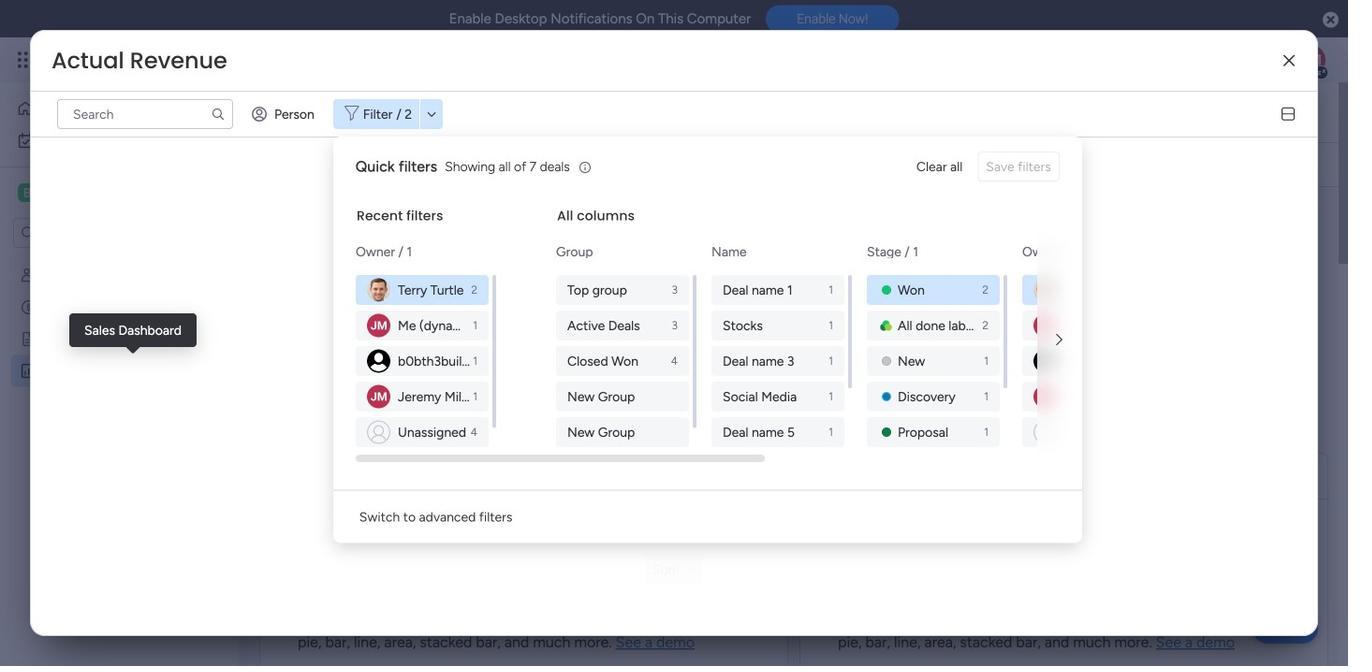 Task type: locate. For each thing, give the bounding box(es) containing it.
owner / 1 group
[[356, 275, 493, 448], [1023, 275, 1160, 448]]

jeremy miller image right dapulse x slim icon
[[1297, 45, 1326, 75]]

2 vertical spatial option
[[0, 259, 239, 263]]

jeremy miller image
[[367, 314, 390, 338], [1034, 314, 1057, 338], [367, 385, 390, 409]]

2 owner / 1 group from the left
[[1023, 275, 1160, 448]]

share image
[[1196, 103, 1215, 121]]

select product image
[[17, 51, 36, 69]]

search image for filter dashboard by text search box
[[211, 107, 226, 122]]

option
[[11, 94, 200, 124], [11, 126, 228, 156], [0, 259, 239, 263]]

public dashboard image
[[20, 363, 37, 380]]

Filter dashboard by text search field
[[57, 99, 233, 129]]

0 vertical spatial jeremy miller image
[[1297, 45, 1326, 75]]

0 vertical spatial option
[[11, 94, 200, 124]]

jeremy miller image down b0bth3builder2k23@gmail.com icon
[[1034, 385, 1057, 409]]

public board image
[[20, 331, 37, 348]]

group group
[[556, 275, 693, 448]]

b0bth3builder2k23@gmail.com image
[[367, 350, 390, 373]]

dapulse close image
[[1324, 11, 1340, 30]]

terry turtle image
[[367, 279, 390, 302]]

1 horizontal spatial search image
[[430, 157, 445, 172]]

list box
[[0, 256, 239, 640]]

dialog
[[333, 137, 1349, 544]]

jeremy miller image
[[1297, 45, 1326, 75], [1034, 385, 1057, 409]]

0 horizontal spatial owner / 1 group
[[356, 275, 493, 448]]

v2 split view image
[[1282, 107, 1296, 121]]

workspace image
[[18, 183, 37, 203]]

0 horizontal spatial jeremy miller image
[[1034, 385, 1057, 409]]

0 horizontal spatial search image
[[211, 107, 226, 122]]

None field
[[47, 46, 232, 76], [277, 93, 537, 132], [288, 210, 540, 234], [288, 465, 415, 489], [828, 465, 1166, 489], [47, 46, 232, 76], [277, 93, 537, 132], [288, 210, 540, 234], [288, 465, 415, 489], [828, 465, 1166, 489]]

banner
[[248, 82, 1340, 187]]

1 vertical spatial search image
[[430, 157, 445, 172]]

None search field
[[282, 150, 452, 180]]

name group
[[712, 275, 849, 519]]

0 vertical spatial search image
[[211, 107, 226, 122]]

1 vertical spatial option
[[11, 126, 228, 156]]

1 horizontal spatial owner / 1 group
[[1023, 275, 1160, 448]]

1 vertical spatial jeremy miller image
[[1034, 385, 1057, 409]]

None search field
[[57, 99, 233, 129]]

add to favorites image
[[547, 103, 566, 121]]

Filter dashboard by text search field
[[282, 150, 452, 180]]

jeremy miller image down terry turtle icon
[[367, 314, 390, 338]]

search image for filter dashboard by text search field
[[430, 157, 445, 172]]

b0bth3builder2k23@gmail.com image
[[1034, 350, 1057, 373]]

search image
[[211, 107, 226, 122], [430, 157, 445, 172]]



Task type: describe. For each thing, give the bounding box(es) containing it.
dapulse x slim image
[[1284, 54, 1296, 68]]

arrow down image
[[421, 103, 443, 126]]

jeremy miller image down terry turtle image
[[1034, 314, 1057, 338]]

v2 fullscreen image
[[1293, 470, 1306, 484]]

1 owner / 1 group from the left
[[356, 275, 493, 448]]

terry turtle image
[[1034, 279, 1057, 302]]

stage / 1 group
[[867, 275, 1004, 519]]

1 horizontal spatial jeremy miller image
[[1297, 45, 1326, 75]]

jeremy miller image down b0bth3builder2k23@gmail.com image
[[367, 385, 390, 409]]



Task type: vqa. For each thing, say whether or not it's contained in the screenshot.
the bottommost option
yes



